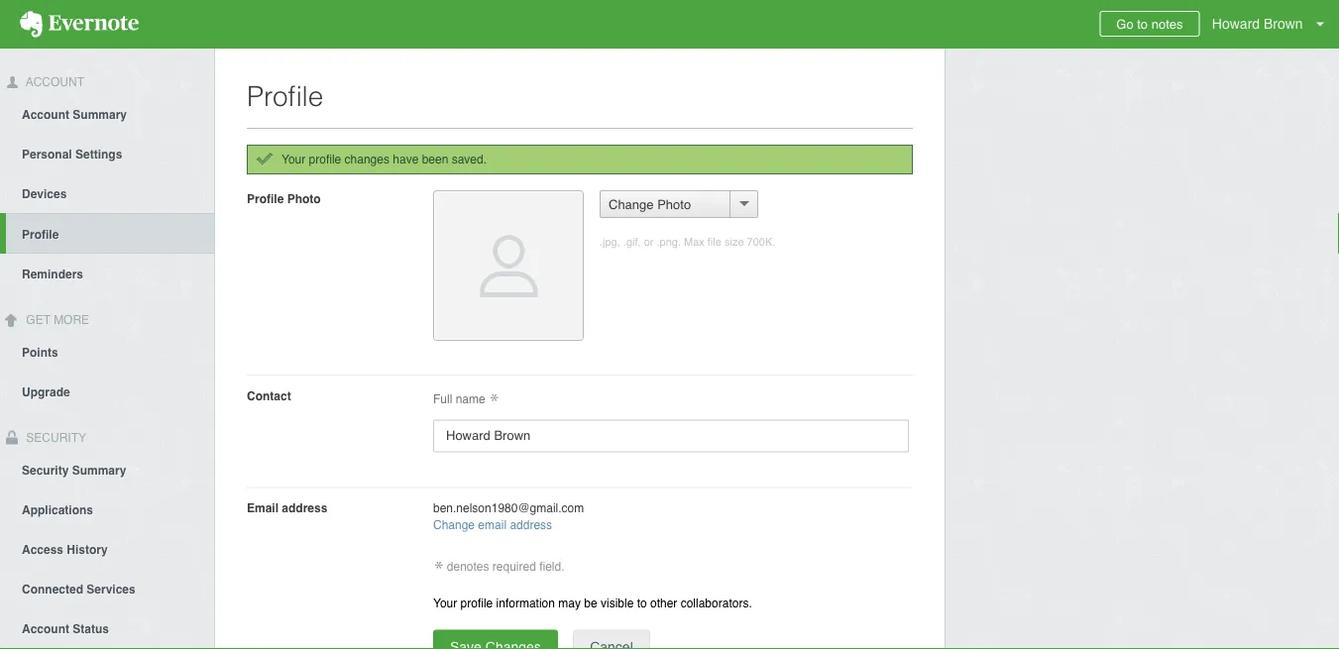Task type: vqa. For each thing, say whether or not it's contained in the screenshot.
search box
no



Task type: locate. For each thing, give the bounding box(es) containing it.
account for account status
[[22, 622, 69, 636]]

profile left changes
[[309, 153, 341, 167]]

change photo
[[609, 197, 691, 212]]

summary up the applications link
[[72, 463, 126, 477]]

access history
[[22, 543, 108, 556]]

2 vertical spatial profile
[[22, 228, 59, 242]]

profile for profile link
[[22, 228, 59, 242]]

0 horizontal spatial to
[[637, 596, 647, 610]]

history
[[67, 543, 108, 556]]

summary
[[73, 108, 127, 122], [72, 463, 126, 477]]

0 horizontal spatial change
[[433, 518, 475, 532]]

1 vertical spatial profile
[[247, 192, 284, 206]]

field.
[[539, 560, 565, 574]]

1 horizontal spatial your
[[433, 596, 457, 610]]

get
[[26, 313, 50, 327]]

Full name text field
[[433, 420, 909, 452]]

your down denotes
[[433, 596, 457, 610]]

1 vertical spatial address
[[510, 518, 552, 532]]

profile for information
[[460, 596, 493, 610]]

1 vertical spatial profile
[[460, 596, 493, 610]]

your
[[282, 153, 306, 167], [433, 596, 457, 610]]

file
[[708, 236, 721, 248]]

0 horizontal spatial photo
[[287, 192, 321, 206]]

profile
[[309, 153, 341, 167], [460, 596, 493, 610]]

1 vertical spatial account
[[22, 108, 69, 122]]

0 vertical spatial change
[[609, 197, 654, 212]]

email
[[478, 518, 507, 532]]

points
[[22, 346, 58, 359]]

1 vertical spatial to
[[637, 596, 647, 610]]

account up personal
[[22, 108, 69, 122]]

address inside 'ben.nelson1980@gmail.com change email address'
[[510, 518, 552, 532]]

personal settings link
[[0, 134, 214, 173]]

0 vertical spatial address
[[282, 501, 327, 515]]

photo
[[287, 192, 321, 206], [657, 197, 691, 212]]

access
[[22, 543, 63, 556]]

to
[[1137, 16, 1148, 31], [637, 596, 647, 610]]

1 vertical spatial security
[[22, 463, 69, 477]]

change
[[609, 197, 654, 212], [433, 518, 475, 532]]

1 vertical spatial change
[[433, 518, 475, 532]]

700k.
[[747, 236, 775, 248]]

0 vertical spatial security
[[23, 431, 86, 445]]

full name
[[433, 393, 489, 406]]

other
[[650, 596, 677, 610]]

account summary
[[22, 108, 127, 122]]

go
[[1116, 16, 1134, 31]]

profile
[[247, 80, 323, 112], [247, 192, 284, 206], [22, 228, 59, 242]]

account
[[23, 75, 84, 89], [22, 108, 69, 122], [22, 622, 69, 636]]

reminders
[[22, 267, 83, 281]]

1 horizontal spatial address
[[510, 518, 552, 532]]

size
[[725, 236, 744, 248]]

or
[[644, 236, 654, 248]]

0 horizontal spatial your
[[282, 153, 306, 167]]

photo up .png. in the top of the page
[[657, 197, 691, 212]]

0 vertical spatial your
[[282, 153, 306, 167]]

.gif,
[[623, 236, 641, 248]]

applications link
[[0, 489, 214, 529]]

evernote link
[[0, 0, 159, 49]]

0 vertical spatial profile
[[309, 153, 341, 167]]

0 vertical spatial to
[[1137, 16, 1148, 31]]

0 vertical spatial summary
[[73, 108, 127, 122]]

security up applications
[[22, 463, 69, 477]]

0 horizontal spatial address
[[282, 501, 327, 515]]

address right email
[[282, 501, 327, 515]]

security for security
[[23, 431, 86, 445]]

howard brown
[[1212, 16, 1303, 32]]

security summary link
[[0, 449, 214, 489]]

ben.nelson1980@gmail.com
[[433, 501, 584, 515]]

your up profile photo
[[282, 153, 306, 167]]

collaborators.
[[681, 596, 752, 610]]

profile down denotes
[[460, 596, 493, 610]]

change left email
[[433, 518, 475, 532]]

2 vertical spatial account
[[22, 622, 69, 636]]

account status
[[22, 622, 109, 636]]

changes
[[345, 153, 390, 167]]

change up .gif,
[[609, 197, 654, 212]]

photo down your profile changes have been saved.
[[287, 192, 321, 206]]

.jpg,
[[600, 236, 620, 248]]

1 vertical spatial summary
[[72, 463, 126, 477]]

security
[[23, 431, 86, 445], [22, 463, 69, 477]]

account up account summary
[[23, 75, 84, 89]]

None submit
[[433, 630, 558, 649], [573, 630, 650, 649], [433, 630, 558, 649], [573, 630, 650, 649]]

be
[[584, 596, 597, 610]]

been
[[422, 153, 448, 167]]

to right go
[[1137, 16, 1148, 31]]

access history link
[[0, 529, 214, 568]]

connected services
[[22, 582, 136, 596]]

address down ben.nelson1980@gmail.com
[[510, 518, 552, 532]]

.png.
[[657, 236, 681, 248]]

security inside security summary link
[[22, 463, 69, 477]]

0 horizontal spatial profile
[[309, 153, 341, 167]]

account summary link
[[0, 94, 214, 134]]

devices
[[22, 187, 67, 201]]

summary up personal settings link
[[73, 108, 127, 122]]

1 horizontal spatial change
[[609, 197, 654, 212]]

to left other on the bottom of the page
[[637, 596, 647, 610]]

account down connected at bottom
[[22, 622, 69, 636]]

profile photo
[[247, 192, 321, 206]]

address
[[282, 501, 327, 515], [510, 518, 552, 532]]

summary for account summary
[[73, 108, 127, 122]]

connected
[[22, 582, 83, 596]]

visible
[[601, 596, 634, 610]]

email address
[[247, 501, 327, 515]]

upgrade
[[22, 385, 70, 399]]

0 vertical spatial account
[[23, 75, 84, 89]]

1 horizontal spatial photo
[[657, 197, 691, 212]]

services
[[87, 582, 136, 596]]

evernote image
[[0, 11, 159, 38]]

contact
[[247, 389, 291, 403]]

1 vertical spatial your
[[433, 596, 457, 610]]

1 horizontal spatial profile
[[460, 596, 493, 610]]

security up security summary
[[23, 431, 86, 445]]



Task type: describe. For each thing, give the bounding box(es) containing it.
notes
[[1151, 16, 1183, 31]]

more
[[54, 313, 89, 327]]

go to notes
[[1116, 16, 1183, 31]]

required
[[492, 560, 536, 574]]

photo for change photo
[[657, 197, 691, 212]]

change inside 'ben.nelson1980@gmail.com change email address'
[[433, 518, 475, 532]]

personal settings
[[22, 147, 122, 161]]

your for your profile changes have been saved.
[[282, 153, 306, 167]]

1 horizontal spatial to
[[1137, 16, 1148, 31]]

upgrade link
[[0, 371, 214, 411]]

account for account
[[23, 75, 84, 89]]

account for account summary
[[22, 108, 69, 122]]

go to notes link
[[1100, 11, 1200, 37]]

brown
[[1264, 16, 1303, 32]]

change email address link
[[433, 518, 552, 532]]

may
[[558, 596, 581, 610]]

security summary
[[22, 463, 126, 477]]

name
[[456, 393, 485, 406]]

full
[[433, 393, 452, 406]]

howard brown link
[[1207, 0, 1339, 49]]

howard
[[1212, 16, 1260, 32]]

denotes required field.
[[444, 560, 565, 574]]

saved.
[[452, 153, 487, 167]]

your profile changes have been saved.
[[282, 153, 487, 167]]

ben.nelson1980@gmail.com change email address
[[433, 501, 584, 532]]

denotes
[[447, 560, 489, 574]]

have
[[393, 153, 419, 167]]

your for your profile information may be visible to other collaborators.
[[433, 596, 457, 610]]

profile for changes
[[309, 153, 341, 167]]

profile for profile photo
[[247, 192, 284, 206]]

status
[[73, 622, 109, 636]]

.jpg, .gif, or .png. max file size 700k.
[[600, 236, 775, 248]]

points link
[[0, 332, 214, 371]]

account status link
[[0, 608, 214, 648]]

security for security summary
[[22, 463, 69, 477]]

photo for profile photo
[[287, 192, 321, 206]]

connected services link
[[0, 568, 214, 608]]

0 vertical spatial profile
[[247, 80, 323, 112]]

personal
[[22, 147, 72, 161]]

summary for security summary
[[72, 463, 126, 477]]

your profile information may be visible to other collaborators.
[[433, 596, 752, 610]]

get more
[[23, 313, 89, 327]]

devices link
[[0, 173, 214, 213]]

email
[[247, 501, 279, 515]]

applications
[[22, 503, 93, 517]]

settings
[[75, 147, 122, 161]]

profile link
[[6, 213, 214, 254]]

information
[[496, 596, 555, 610]]

reminders link
[[0, 254, 214, 293]]

max
[[684, 236, 705, 248]]



